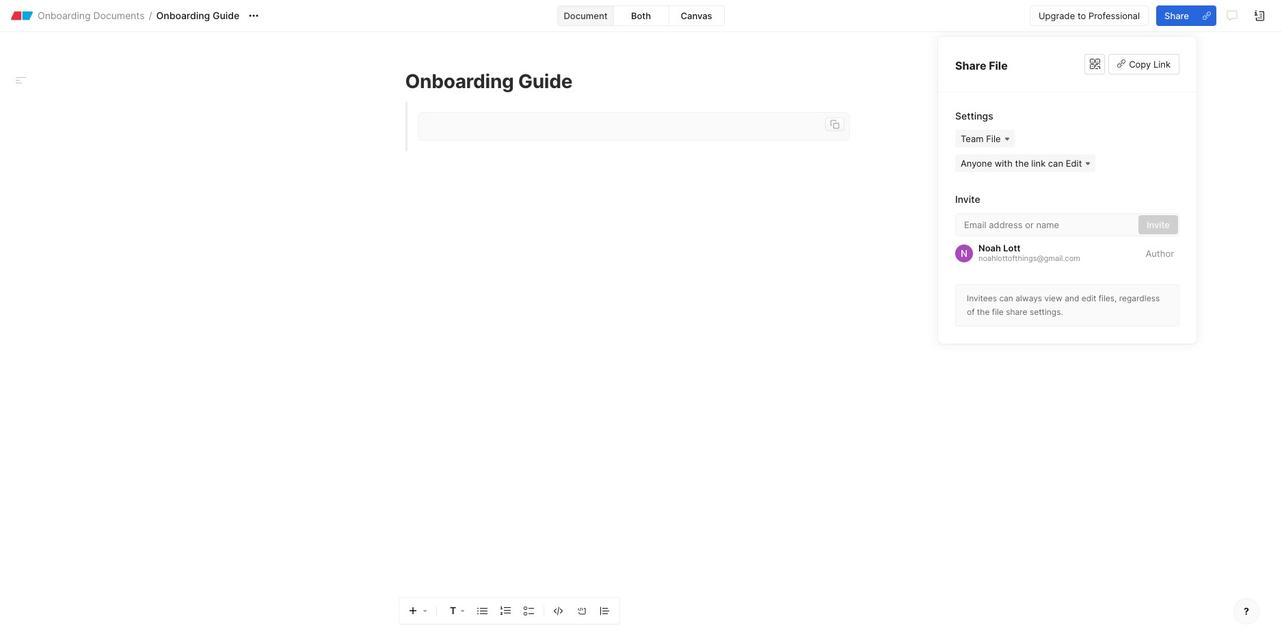 Task type: locate. For each thing, give the bounding box(es) containing it.
upgrade
[[1039, 10, 1075, 21]]

share button
[[1157, 5, 1198, 26], [1157, 5, 1198, 26]]

edit
[[1082, 293, 1097, 304]]

1 vertical spatial the
[[977, 307, 990, 317]]

regardless
[[1119, 293, 1160, 304]]

file for team file
[[986, 133, 1001, 144]]

1 horizontal spatial guide
[[518, 70, 573, 93]]

0 horizontal spatial can
[[1000, 293, 1014, 304]]

team file button
[[955, 130, 1015, 148]]

both button
[[614, 6, 669, 25]]

onboarding for onboarding guide
[[405, 70, 514, 93]]

1 horizontal spatial onboarding
[[156, 10, 210, 21]]

None text field
[[405, 102, 877, 332]]

0 horizontal spatial the
[[977, 307, 990, 317]]

and
[[1065, 293, 1080, 304]]

0 vertical spatial share
[[1165, 10, 1189, 21]]

1 horizontal spatial share
[[1165, 10, 1189, 21]]

invitees can always view and edit files, regardless of the file share settings.
[[967, 293, 1160, 317]]

onboarding guide
[[405, 70, 573, 93]]

t
[[450, 605, 456, 617]]

0 vertical spatial can
[[1048, 158, 1064, 169]]

2 horizontal spatial onboarding
[[405, 70, 514, 93]]

file up settings
[[989, 59, 1008, 72]]

0 horizontal spatial share
[[955, 59, 987, 72]]

anyone with the link can edit button
[[955, 155, 1096, 172]]

document
[[564, 10, 608, 21]]

share
[[1165, 10, 1189, 21], [955, 59, 987, 72]]

file inside team file button
[[986, 133, 1001, 144]]

1 vertical spatial can
[[1000, 293, 1014, 304]]

upgrade to professional button
[[1030, 5, 1149, 26]]

can
[[1048, 158, 1064, 169], [1000, 293, 1014, 304]]

0 vertical spatial guide
[[213, 10, 240, 21]]

0 vertical spatial file
[[989, 59, 1008, 72]]

document button
[[558, 6, 613, 25]]

copy link button
[[1109, 54, 1180, 75]]

the
[[1015, 158, 1029, 169], [977, 307, 990, 317]]

can right link
[[1048, 158, 1064, 169]]

edit
[[1066, 158, 1082, 169]]

the right of
[[977, 307, 990, 317]]

author
[[1146, 248, 1174, 259]]

file right team
[[986, 133, 1001, 144]]

the left link
[[1015, 158, 1029, 169]]

share up settings
[[955, 59, 987, 72]]

1 vertical spatial share
[[955, 59, 987, 72]]

1 horizontal spatial can
[[1048, 158, 1064, 169]]

anyone
[[961, 158, 992, 169]]

/
[[149, 10, 152, 21]]

the inside button
[[1015, 158, 1029, 169]]

can up file
[[1000, 293, 1014, 304]]

onboarding
[[38, 10, 91, 21], [156, 10, 210, 21], [405, 70, 514, 93]]

always
[[1016, 293, 1042, 304]]

Email address or name text field
[[955, 213, 1180, 237]]

files,
[[1099, 293, 1117, 304]]

upgrade to professional
[[1039, 10, 1140, 21]]

share
[[1006, 307, 1028, 317]]

link
[[1032, 158, 1046, 169]]

can inside button
[[1048, 158, 1064, 169]]

t button
[[442, 603, 468, 620]]

copy
[[1129, 58, 1151, 69]]

1 vertical spatial file
[[986, 133, 1001, 144]]

guide
[[213, 10, 240, 21], [518, 70, 573, 93]]

file
[[989, 59, 1008, 72], [986, 133, 1001, 144]]

1 horizontal spatial the
[[1015, 158, 1029, 169]]

0 vertical spatial the
[[1015, 158, 1029, 169]]

share up 'link'
[[1165, 10, 1189, 21]]

canvas
[[681, 10, 712, 21]]

lott
[[1003, 243, 1021, 254]]

0 horizontal spatial onboarding
[[38, 10, 91, 21]]

documents
[[93, 10, 145, 21]]

share file
[[955, 59, 1008, 72]]



Task type: vqa. For each thing, say whether or not it's contained in the screenshot.
2 out of 5 files used. Upgrade your plan for unlimited access. on the bottom of the page
no



Task type: describe. For each thing, give the bounding box(es) containing it.
view
[[1045, 293, 1063, 304]]

both
[[631, 10, 651, 21]]

copy link
[[1129, 58, 1171, 69]]

the inside invitees can always view and edit files, regardless of the file share settings.
[[977, 307, 990, 317]]

can inside invitees can always view and edit files, regardless of the file share settings.
[[1000, 293, 1014, 304]]

invite
[[955, 194, 981, 205]]

1 vertical spatial guide
[[518, 70, 573, 93]]

? button
[[1234, 599, 1260, 625]]

0 horizontal spatial guide
[[213, 10, 240, 21]]

noahlottofthings@gmail.com
[[979, 254, 1080, 263]]

to
[[1078, 10, 1086, 21]]

invitees
[[967, 293, 997, 304]]

with
[[995, 158, 1013, 169]]

team
[[961, 133, 984, 144]]

noah
[[979, 243, 1001, 254]]

canvas button
[[669, 6, 724, 25]]

onboarding documents / onboarding guide
[[38, 10, 240, 21]]

of
[[967, 307, 975, 317]]

file for share file
[[989, 59, 1008, 72]]

onboarding for onboarding documents / onboarding guide
[[38, 10, 91, 21]]

file
[[992, 307, 1004, 317]]

anyone with the link can edit
[[961, 158, 1082, 169]]

share for share file
[[955, 59, 987, 72]]

professional
[[1089, 10, 1140, 21]]

noah lott noahlottofthings@gmail.com
[[979, 243, 1080, 263]]

settings
[[955, 110, 994, 122]]

team file
[[961, 133, 1001, 144]]

share for share
[[1165, 10, 1189, 21]]

link
[[1154, 58, 1171, 69]]

?
[[1244, 606, 1250, 618]]

settings.
[[1030, 307, 1063, 317]]



